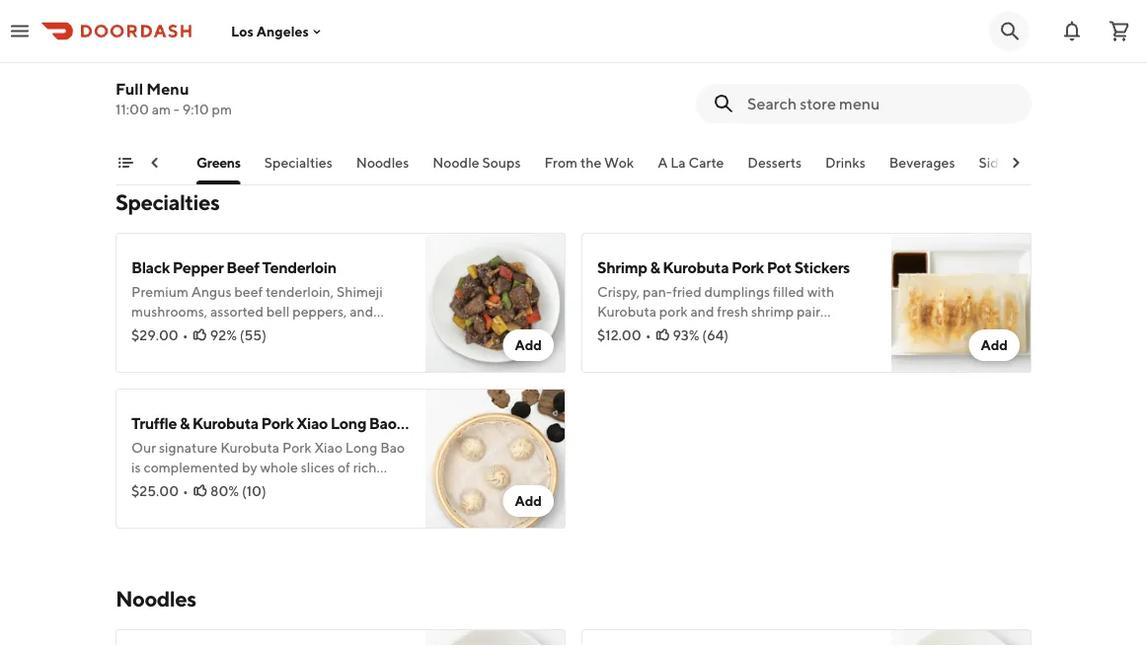 Task type: locate. For each thing, give the bounding box(es) containing it.
1 vertical spatial specialties
[[116, 190, 220, 215]]

los
[[231, 23, 254, 39]]

our
[[687, 323, 708, 340]]

1 horizontal spatial noodles
[[357, 155, 410, 171]]

1 vertical spatial bao
[[380, 440, 405, 456]]

and up greens
[[319, 43, 343, 59]]

and inside mustard greens with shredded ginger we take the satisfying crunch and bittersweet flavor of mustard greens to a new level, sautéed with fresh, zesty ginger.
[[319, 43, 343, 59]]

0 vertical spatial of
[[244, 63, 257, 79]]

0 horizontal spatial specialties
[[116, 190, 220, 215]]

9:10
[[182, 101, 209, 118]]

pork
[[732, 258, 764, 277], [261, 414, 294, 433], [283, 440, 312, 456]]

0 items, open order cart image
[[1108, 19, 1132, 43]]

to
[[360, 63, 373, 79]]

and up our
[[691, 304, 715, 320]]

1 vertical spatial &
[[180, 414, 190, 433]]

the inside mustard greens with shredded ginger we take the satisfying crunch and bittersweet flavor of mustard greens to a new level, sautéed with fresh, zesty ginger.
[[187, 43, 208, 59]]

rich
[[353, 460, 377, 476]]

0 vertical spatial noodles
[[357, 155, 410, 171]]

dumplings
[[705, 284, 771, 300]]

mustard greens with shredded ginger image
[[426, 0, 566, 132]]

0 vertical spatial and
[[319, 43, 343, 59]]

shrimp & kurobuta pork pot stickers crispy, pan-fried dumplings filled with kurobuta pork and fresh shrimp pair perfectly with our mildly-sweet, house- made potsticker sauce.
[[598, 258, 850, 360]]

beverages
[[890, 155, 956, 171]]

the left wok
[[581, 155, 602, 171]]

0 vertical spatial greens
[[193, 17, 243, 36]]

& up "pan-"
[[650, 258, 660, 277]]

0 horizontal spatial &
[[180, 414, 190, 433]]

ginger.
[[352, 82, 395, 99]]

house-
[[798, 323, 842, 340]]

of
[[244, 63, 257, 79], [338, 460, 350, 476]]

1 vertical spatial xiao
[[315, 440, 343, 456]]

0 vertical spatial bao
[[369, 414, 397, 433]]

pepper
[[173, 258, 224, 277]]

& up signature
[[180, 414, 190, 433]]

kurobuta
[[663, 258, 729, 277], [598, 304, 657, 320], [192, 414, 259, 433], [220, 440, 280, 456]]

1 horizontal spatial the
[[581, 155, 602, 171]]

11:00
[[116, 101, 149, 118]]

noodle
[[433, 155, 480, 171]]

pork inside shrimp & kurobuta pork pot stickers crispy, pan-fried dumplings filled with kurobuta pork and fresh shrimp pair perfectly with our mildly-sweet, house- made potsticker sauce.
[[732, 258, 764, 277]]

specialties
[[265, 155, 333, 171], [116, 190, 220, 215]]

greens up satisfying
[[193, 17, 243, 36]]

0 horizontal spatial and
[[319, 43, 343, 59]]

of left rich
[[338, 460, 350, 476]]

a
[[659, 155, 669, 171]]

-
[[174, 101, 180, 118]]

0 vertical spatial specialties
[[265, 155, 333, 171]]

add button for truffle & kurobuta pork xiao long bao (5 each)
[[503, 486, 554, 518]]

add button for shrimp & kurobuta pork pot stickers
[[969, 330, 1020, 362]]

shrimp & kurobuta pork pot stickers image
[[892, 233, 1032, 373]]

from the wok
[[545, 155, 635, 171]]

• right -
[[180, 86, 186, 103]]

fresh,
[[279, 82, 314, 99]]

•
[[180, 86, 186, 103], [183, 327, 188, 344], [646, 327, 651, 344], [183, 483, 189, 500]]

long
[[331, 414, 366, 433], [346, 440, 378, 456]]

add button for black pepper beef tenderloin
[[503, 330, 554, 362]]

& for shrimp
[[650, 258, 660, 277]]

imported
[[173, 480, 231, 496]]

bao
[[369, 414, 397, 433], [380, 440, 405, 456]]

$14.00 •
[[131, 86, 186, 103]]

0 vertical spatial &
[[650, 258, 660, 277]]

noodles
[[357, 155, 410, 171], [116, 587, 196, 612]]

92%
[[210, 327, 237, 344]]

add button
[[503, 330, 554, 362], [969, 330, 1020, 362], [503, 486, 554, 518]]

0 vertical spatial pork
[[732, 258, 764, 277]]

1 vertical spatial of
[[338, 460, 350, 476]]

• for mustard greens with shredded ginger
[[180, 86, 186, 103]]

kurobuta up perfectly
[[598, 304, 657, 320]]

of down satisfying
[[244, 63, 257, 79]]

1 horizontal spatial and
[[691, 304, 715, 320]]

with
[[246, 17, 277, 36], [249, 82, 277, 99], [808, 284, 835, 300], [657, 323, 685, 340]]

menu
[[147, 80, 189, 98]]

$29.00
[[131, 327, 179, 344]]

1 horizontal spatial of
[[338, 460, 350, 476]]

of inside truffle & kurobuta pork xiao long bao (5 each) our signature kurobuta pork xiao long bao is complemented by whole slices of rich truffle imported from italy.
[[338, 460, 350, 476]]

bao down (5
[[380, 440, 405, 456]]

80%
[[210, 483, 239, 500]]

kurobuta up signature
[[192, 414, 259, 433]]

$25.00 •
[[131, 483, 189, 500]]

greens
[[193, 17, 243, 36], [197, 155, 241, 171]]

(64)
[[703, 327, 729, 344]]

bao left (5
[[369, 414, 397, 433]]

0 vertical spatial the
[[187, 43, 208, 59]]

1 vertical spatial and
[[691, 304, 715, 320]]

truffle & kurobuta pork xiao long bao (5 each) our signature kurobuta pork xiao long bao is complemented by whole slices of rich truffle imported from italy.
[[131, 414, 456, 496]]

0 vertical spatial xiao
[[297, 414, 328, 433]]

1 vertical spatial long
[[346, 440, 378, 456]]

shrimp
[[598, 258, 648, 277]]

kurobuta up by
[[220, 440, 280, 456]]

1 vertical spatial the
[[581, 155, 602, 171]]

open menu image
[[8, 19, 32, 43]]

shrimp
[[752, 304, 794, 320]]

$12.00 •
[[598, 327, 651, 344]]

• right $12.00
[[646, 327, 651, 344]]

96%
[[208, 86, 235, 103]]

crispy,
[[598, 284, 640, 300]]

93%
[[673, 327, 700, 344]]

1 horizontal spatial &
[[650, 258, 660, 277]]

$14.00
[[131, 86, 176, 103]]

black pepper beef tenderloin
[[131, 258, 337, 277]]

specialties down fresh,
[[265, 155, 333, 171]]

pork
[[660, 304, 688, 320]]

add for truffle & kurobuta pork xiao long bao (5 each)
[[515, 493, 542, 510]]

notification bell image
[[1061, 19, 1085, 43]]

drinks
[[826, 155, 866, 171]]

ginger
[[351, 17, 399, 36]]

0 horizontal spatial of
[[244, 63, 257, 79]]

show menu categories image
[[118, 155, 133, 171]]

perfectly
[[598, 323, 654, 340]]

& inside truffle & kurobuta pork xiao long bao (5 each) our signature kurobuta pork xiao long bao is complemented by whole slices of rich truffle imported from italy.
[[180, 414, 190, 433]]

• for truffle & kurobuta pork xiao long bao (5 each)
[[183, 483, 189, 500]]

desserts
[[748, 155, 803, 171]]

the right "take" in the top of the page
[[187, 43, 208, 59]]

0 horizontal spatial noodles
[[116, 587, 196, 612]]

add for shrimp & kurobuta pork pot stickers
[[981, 337, 1008, 354]]

greens
[[314, 63, 357, 79]]

from
[[233, 480, 263, 496]]

noodle soups
[[433, 155, 522, 171]]

greens down pm
[[197, 155, 241, 171]]

(10)
[[242, 483, 266, 500]]

0 horizontal spatial the
[[187, 43, 208, 59]]

pm
[[212, 101, 232, 118]]

noodles with spicy sauce image
[[426, 630, 566, 647]]

1 vertical spatial pork
[[261, 414, 294, 433]]

pork for pot
[[732, 258, 764, 277]]

• right $29.00
[[183, 327, 188, 344]]

pair
[[797, 304, 821, 320]]

$25.00
[[131, 483, 179, 500]]

fresh
[[717, 304, 749, 320]]

• down complemented
[[183, 483, 189, 500]]

(5
[[399, 414, 414, 433]]

1 vertical spatial noodles
[[116, 587, 196, 612]]

specialties down wontons button
[[116, 190, 220, 215]]

add for black pepper beef tenderloin
[[515, 337, 542, 354]]

& inside shrimp & kurobuta pork pot stickers crispy, pan-fried dumplings filled with kurobuta pork and fresh shrimp pair perfectly with our mildly-sweet, house- made potsticker sauce.
[[650, 258, 660, 277]]

wok
[[605, 155, 635, 171]]

sauce.
[[702, 343, 741, 360]]

soups
[[483, 155, 522, 171]]

level,
[[160, 82, 193, 99]]



Task type: vqa. For each thing, say whether or not it's contained in the screenshot.
fried
yes



Task type: describe. For each thing, give the bounding box(es) containing it.
noodle soups button
[[433, 153, 522, 185]]

beverages button
[[890, 153, 956, 185]]

complemented
[[144, 460, 239, 476]]

a la carte
[[659, 155, 725, 171]]

kurobuta up fried at the right
[[663, 258, 729, 277]]

from
[[545, 155, 578, 171]]

black pepper beef tenderloin image
[[426, 233, 566, 373]]

filled
[[773, 284, 805, 300]]

tenderloin
[[262, 258, 337, 277]]

• for black pepper beef tenderloin
[[183, 327, 188, 344]]

93% (64)
[[673, 327, 729, 344]]

new
[[131, 82, 158, 99]]

92% (55)
[[210, 327, 267, 344]]

from the wok button
[[545, 153, 635, 185]]

slices
[[301, 460, 335, 476]]

mustard greens with shredded ginger we take the satisfying crunch and bittersweet flavor of mustard greens to a new level, sautéed with fresh, zesty ginger.
[[131, 17, 399, 99]]

am
[[152, 101, 171, 118]]

scroll menu navigation right image
[[1008, 155, 1024, 171]]

is
[[131, 460, 141, 476]]

scroll menu navigation left image
[[147, 155, 163, 171]]

signature
[[159, 440, 218, 456]]

pan-
[[643, 284, 673, 300]]

our
[[131, 440, 156, 456]]

1 vertical spatial greens
[[197, 155, 241, 171]]

by
[[242, 460, 257, 476]]

black
[[131, 258, 170, 277]]

shredded
[[280, 17, 348, 36]]

80% (10)
[[210, 483, 266, 500]]

the inside button
[[581, 155, 602, 171]]

we
[[131, 43, 153, 59]]

and inside shrimp & kurobuta pork pot stickers crispy, pan-fried dumplings filled with kurobuta pork and fresh shrimp pair perfectly with our mildly-sweet, house- made potsticker sauce.
[[691, 304, 715, 320]]

wontons
[[116, 155, 173, 171]]

take
[[156, 43, 184, 59]]

of inside mustard greens with shredded ginger we take the satisfying crunch and bittersweet flavor of mustard greens to a new level, sautéed with fresh, zesty ginger.
[[244, 63, 257, 79]]

each)
[[417, 414, 456, 433]]

(55)
[[240, 327, 267, 344]]

mildly-
[[711, 323, 755, 340]]

stickers
[[795, 258, 850, 277]]

a la carte button
[[659, 153, 725, 185]]

los angeles
[[231, 23, 309, 39]]

truffle & kurobuta pork xiao long bao (5 each) image
[[426, 389, 566, 529]]

a
[[375, 63, 383, 79]]

beef
[[226, 258, 259, 277]]

truffle
[[131, 414, 177, 433]]

noodles button
[[357, 153, 410, 185]]

sides button
[[980, 153, 1014, 185]]

$12.00
[[598, 327, 642, 344]]

greens inside mustard greens with shredded ginger we take the satisfying crunch and bittersweet flavor of mustard greens to a new level, sautéed with fresh, zesty ginger.
[[193, 17, 243, 36]]

truffle
[[131, 480, 170, 496]]

noodles with sesame sauce image
[[892, 630, 1032, 647]]

• for shrimp & kurobuta pork pot stickers
[[646, 327, 651, 344]]

italy.
[[266, 480, 296, 496]]

la
[[671, 155, 687, 171]]

pot
[[767, 258, 792, 277]]

mustard
[[131, 17, 190, 36]]

pork for xiao
[[261, 414, 294, 433]]

specialties button
[[265, 153, 333, 185]]

bittersweet
[[131, 63, 203, 79]]

$29.00 •
[[131, 327, 188, 344]]

fried
[[673, 284, 702, 300]]

los angeles button
[[231, 23, 325, 39]]

whole
[[260, 460, 298, 476]]

satisfying
[[211, 43, 270, 59]]

0 vertical spatial long
[[331, 414, 366, 433]]

full
[[116, 80, 143, 98]]

crunch
[[273, 43, 316, 59]]

& for truffle
[[180, 414, 190, 433]]

full menu 11:00 am - 9:10 pm
[[116, 80, 232, 118]]

potsticker
[[636, 343, 699, 360]]

Item Search search field
[[748, 93, 1016, 115]]

made
[[598, 343, 633, 360]]

drinks button
[[826, 153, 866, 185]]

wontons button
[[116, 153, 173, 185]]

1 horizontal spatial specialties
[[265, 155, 333, 171]]

2 vertical spatial pork
[[283, 440, 312, 456]]

flavor
[[206, 63, 242, 79]]

(32)
[[238, 86, 263, 103]]

96% (32)
[[208, 86, 263, 103]]

sweet,
[[755, 323, 796, 340]]

mustard
[[260, 63, 312, 79]]

angeles
[[257, 23, 309, 39]]

carte
[[689, 155, 725, 171]]



